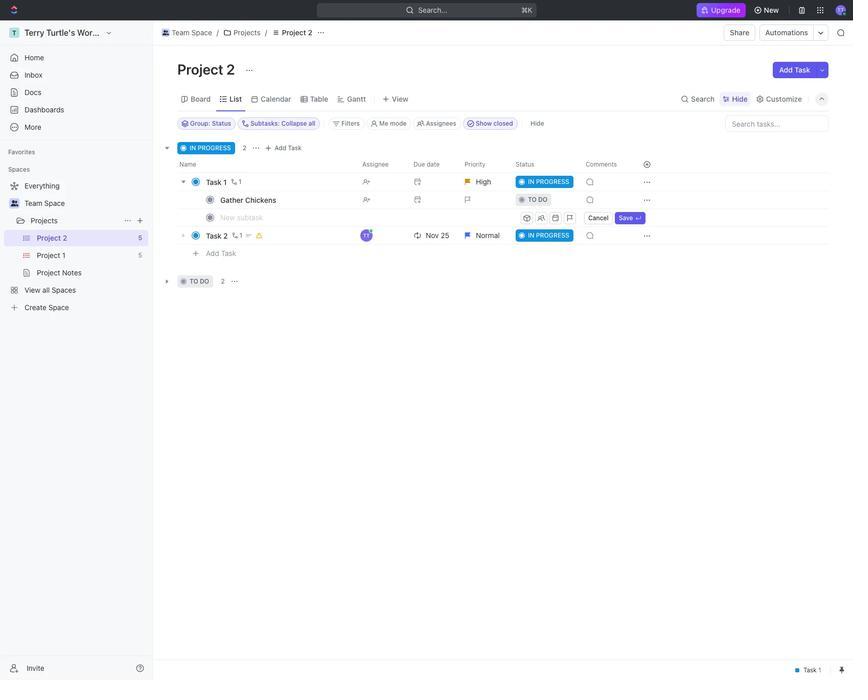 Task type: describe. For each thing, give the bounding box(es) containing it.
favorites button
[[4, 146, 39, 159]]

show closed button
[[463, 118, 518, 130]]

terry
[[25, 28, 44, 37]]

save button
[[615, 212, 646, 224]]

search...
[[418, 6, 447, 14]]

due date button
[[408, 156, 459, 173]]

comments
[[586, 161, 617, 168]]

chickens
[[245, 196, 276, 204]]

table link
[[308, 92, 328, 106]]

assignee
[[363, 161, 389, 168]]

gather
[[220, 196, 243, 204]]

priority button
[[459, 156, 510, 173]]

projects inside tree
[[31, 216, 58, 225]]

show
[[476, 120, 492, 127]]

upgrade link
[[697, 3, 746, 17]]

0 vertical spatial projects
[[234, 28, 261, 37]]

project notes
[[37, 268, 82, 277]]

docs link
[[4, 84, 148, 101]]

view button
[[379, 92, 412, 106]]

1 / from the left
[[217, 28, 219, 37]]

task up customize
[[795, 65, 811, 74]]

more button
[[4, 119, 148, 136]]

⌘k
[[521, 6, 533, 14]]

in progress button for high
[[510, 173, 580, 191]]

table
[[310, 94, 328, 103]]

1 vertical spatial do
[[200, 278, 209, 285]]

2 vertical spatial space
[[48, 303, 69, 312]]

0 vertical spatial projects link
[[221, 27, 263, 39]]

me mode
[[379, 120, 407, 127]]

to do inside dropdown button
[[528, 196, 548, 204]]

filters
[[342, 120, 360, 127]]

t
[[12, 29, 16, 37]]

customize
[[766, 94, 802, 103]]

all inside tree
[[42, 286, 50, 295]]

1 vertical spatial space
[[44, 199, 65, 208]]

cancel button
[[584, 212, 613, 224]]

1 horizontal spatial add
[[275, 144, 287, 152]]

normal
[[476, 231, 500, 240]]

view button
[[379, 87, 412, 111]]

dashboards
[[25, 105, 64, 114]]

0 horizontal spatial tt button
[[356, 227, 408, 245]]

1 horizontal spatial team
[[172, 28, 190, 37]]

terry turtle's workspace, , element
[[9, 28, 19, 38]]

new button
[[750, 2, 785, 18]]

automations
[[766, 28, 808, 37]]

name
[[179, 161, 196, 168]]

calendar
[[261, 94, 291, 103]]

do inside to do dropdown button
[[538, 196, 548, 204]]

0 vertical spatial in
[[190, 144, 196, 152]]

favorites
[[8, 148, 35, 156]]

due date
[[414, 161, 440, 168]]

me mode button
[[367, 118, 411, 130]]

save
[[619, 214, 633, 222]]

assignees
[[426, 120, 456, 127]]

date
[[427, 161, 440, 168]]

everything
[[25, 182, 60, 190]]

gather chickens link
[[218, 193, 354, 207]]

tree inside sidebar navigation
[[4, 178, 148, 316]]

home
[[25, 53, 44, 62]]

board link
[[189, 92, 211, 106]]

to inside dropdown button
[[528, 196, 537, 204]]

high button
[[459, 173, 510, 191]]

0 vertical spatial space
[[192, 28, 212, 37]]

docs
[[25, 88, 41, 97]]

5 for 1
[[138, 252, 142, 259]]

2 horizontal spatial add task
[[780, 65, 811, 74]]

due
[[414, 161, 425, 168]]

user group image
[[162, 30, 169, 35]]

everything link
[[4, 178, 146, 194]]

tt for rightmost tt dropdown button
[[838, 7, 844, 13]]

subtasks:
[[251, 120, 280, 127]]

collapse
[[281, 120, 307, 127]]

0 horizontal spatial project 2 link
[[37, 230, 134, 246]]

0 horizontal spatial add task
[[206, 249, 236, 258]]

1 button for task 2
[[230, 231, 244, 241]]

progress for high
[[536, 178, 570, 186]]

normal button
[[459, 227, 510, 245]]

search button
[[678, 92, 718, 106]]

name button
[[177, 156, 356, 173]]

view for view all spaces
[[25, 286, 40, 295]]

in progress for normal
[[528, 232, 570, 239]]

task 2
[[206, 231, 228, 240]]

dashboards link
[[4, 102, 148, 118]]

team space link inside tree
[[25, 195, 146, 212]]

high
[[476, 177, 491, 186]]

hide inside button
[[531, 120, 544, 127]]

1 horizontal spatial tt button
[[833, 2, 849, 18]]

gather chickens
[[220, 196, 276, 204]]

spaces inside tree
[[52, 286, 76, 295]]

filters button
[[329, 118, 365, 130]]

status button
[[510, 156, 580, 173]]

terry turtle's workspace
[[25, 28, 120, 37]]

0 horizontal spatial status
[[212, 120, 231, 127]]

home link
[[4, 50, 148, 66]]

board
[[191, 94, 211, 103]]

assignee button
[[356, 156, 408, 173]]

in for normal
[[528, 232, 535, 239]]

share
[[730, 28, 750, 37]]

priority
[[465, 161, 486, 168]]

project notes link
[[37, 265, 146, 281]]

customize button
[[753, 92, 805, 106]]

view all spaces
[[25, 286, 76, 295]]

progress for normal
[[536, 232, 570, 239]]

task 1
[[206, 178, 227, 186]]

gantt
[[347, 94, 366, 103]]

gantt link
[[345, 92, 366, 106]]

inbox
[[25, 71, 42, 79]]

0 vertical spatial spaces
[[8, 166, 30, 173]]

share button
[[724, 25, 756, 41]]

user group image
[[10, 200, 18, 207]]

task down collapse
[[288, 144, 302, 152]]



Task type: locate. For each thing, give the bounding box(es) containing it.
list
[[230, 94, 242, 103]]

team space inside tree
[[25, 199, 65, 208]]

2 horizontal spatial add
[[780, 65, 793, 74]]

assignees button
[[413, 118, 461, 130]]

1 vertical spatial team space link
[[25, 195, 146, 212]]

add up customize
[[780, 65, 793, 74]]

0 vertical spatial in progress
[[190, 144, 231, 152]]

1 vertical spatial view
[[25, 286, 40, 295]]

projects
[[234, 28, 261, 37], [31, 216, 58, 225]]

add task down subtasks: collapse all
[[275, 144, 302, 152]]

space down view all spaces
[[48, 303, 69, 312]]

0 vertical spatial project 2 link
[[269, 27, 315, 39]]

sidebar navigation
[[0, 20, 155, 681]]

space right user group image in the left of the page
[[192, 28, 212, 37]]

create
[[25, 303, 47, 312]]

all right collapse
[[309, 120, 316, 127]]

2 inside tree
[[63, 234, 67, 242]]

status up to do dropdown button
[[516, 161, 535, 168]]

0 vertical spatial hide
[[732, 94, 748, 103]]

add task button up customize
[[773, 62, 817, 78]]

1 vertical spatial in progress button
[[510, 227, 580, 245]]

Search tasks... text field
[[726, 116, 828, 131]]

tt for left tt dropdown button
[[363, 233, 370, 239]]

2 vertical spatial in progress
[[528, 232, 570, 239]]

in progress down status "dropdown button"
[[528, 178, 570, 186]]

1 vertical spatial progress
[[536, 178, 570, 186]]

project 2
[[282, 28, 312, 37], [177, 61, 238, 78], [37, 234, 67, 242]]

0 horizontal spatial to do
[[190, 278, 209, 285]]

tt button
[[833, 2, 849, 18], [356, 227, 408, 245]]

1 vertical spatial projects
[[31, 216, 58, 225]]

list link
[[228, 92, 242, 106]]

1 vertical spatial to do
[[190, 278, 209, 285]]

hide inside dropdown button
[[732, 94, 748, 103]]

0 horizontal spatial do
[[200, 278, 209, 285]]

view up create
[[25, 286, 40, 295]]

2 / from the left
[[265, 28, 267, 37]]

to do down the task 2
[[190, 278, 209, 285]]

add task button
[[773, 62, 817, 78], [262, 142, 306, 154], [201, 247, 240, 260]]

create space
[[25, 303, 69, 312]]

1
[[223, 178, 227, 186], [239, 178, 242, 186], [240, 232, 243, 239], [62, 251, 65, 260]]

hide button
[[720, 92, 751, 106]]

to do down status "dropdown button"
[[528, 196, 548, 204]]

invite
[[27, 664, 44, 673]]

status
[[212, 120, 231, 127], [516, 161, 535, 168]]

1 in progress button from the top
[[510, 173, 580, 191]]

upgrade
[[711, 6, 741, 14]]

1 vertical spatial add task
[[275, 144, 302, 152]]

mode
[[390, 120, 407, 127]]

0 vertical spatial to do
[[528, 196, 548, 204]]

do down status "dropdown button"
[[538, 196, 548, 204]]

workspace
[[77, 28, 120, 37]]

1 vertical spatial projects link
[[31, 213, 120, 229]]

in
[[190, 144, 196, 152], [528, 178, 535, 186], [528, 232, 535, 239]]

team right user group icon
[[25, 199, 42, 208]]

add task button up name dropdown button
[[262, 142, 306, 154]]

1 horizontal spatial do
[[538, 196, 548, 204]]

spaces down the project notes on the left top of page
[[52, 286, 76, 295]]

automations button
[[761, 25, 814, 40]]

0 vertical spatial to
[[528, 196, 537, 204]]

1 vertical spatial tt
[[363, 233, 370, 239]]

1 horizontal spatial project 2
[[177, 61, 238, 78]]

space
[[192, 28, 212, 37], [44, 199, 65, 208], [48, 303, 69, 312]]

1 button up gather
[[229, 177, 243, 187]]

2 vertical spatial project 2
[[37, 234, 67, 242]]

0 horizontal spatial team space link
[[25, 195, 146, 212]]

0 horizontal spatial to
[[190, 278, 198, 285]]

in progress button for normal
[[510, 227, 580, 245]]

0 vertical spatial view
[[392, 94, 409, 103]]

1 vertical spatial status
[[516, 161, 535, 168]]

2 vertical spatial add task button
[[201, 247, 240, 260]]

1 horizontal spatial project 2 link
[[269, 27, 315, 39]]

1 vertical spatial 1 button
[[230, 231, 244, 241]]

progress down to do dropdown button
[[536, 232, 570, 239]]

0 horizontal spatial view
[[25, 286, 40, 295]]

0 vertical spatial progress
[[198, 144, 231, 152]]

1 horizontal spatial status
[[516, 161, 535, 168]]

1 5 from the top
[[138, 234, 142, 242]]

0 vertical spatial tt
[[838, 7, 844, 13]]

0 horizontal spatial tt
[[363, 233, 370, 239]]

0 vertical spatial status
[[212, 120, 231, 127]]

1 vertical spatial tt button
[[356, 227, 408, 245]]

0 horizontal spatial team space
[[25, 199, 65, 208]]

view
[[392, 94, 409, 103], [25, 286, 40, 295]]

task down the task 2
[[221, 249, 236, 258]]

0 vertical spatial team space link
[[159, 27, 215, 39]]

0 vertical spatial 1 button
[[229, 177, 243, 187]]

spaces down the favorites button
[[8, 166, 30, 173]]

2 vertical spatial add
[[206, 249, 219, 258]]

in progress
[[190, 144, 231, 152], [528, 178, 570, 186], [528, 232, 570, 239]]

team space
[[172, 28, 212, 37], [25, 199, 65, 208]]

spaces
[[8, 166, 30, 173], [52, 286, 76, 295]]

0 horizontal spatial project 2
[[37, 234, 67, 242]]

team space link
[[159, 27, 215, 39], [25, 195, 146, 212]]

comments button
[[580, 156, 631, 173]]

1 vertical spatial spaces
[[52, 286, 76, 295]]

0 horizontal spatial /
[[217, 28, 219, 37]]

1 vertical spatial team
[[25, 199, 42, 208]]

0 horizontal spatial add
[[206, 249, 219, 258]]

1 horizontal spatial add task button
[[262, 142, 306, 154]]

add for right add task 'button'
[[780, 65, 793, 74]]

1 horizontal spatial team space link
[[159, 27, 215, 39]]

in progress down group: status
[[190, 144, 231, 152]]

closed
[[494, 120, 513, 127]]

add task down the task 2
[[206, 249, 236, 258]]

task up gather
[[206, 178, 222, 186]]

0 vertical spatial tt button
[[833, 2, 849, 18]]

project 2 inside tree
[[37, 234, 67, 242]]

turtle's
[[46, 28, 75, 37]]

1 horizontal spatial /
[[265, 28, 267, 37]]

tree
[[4, 178, 148, 316]]

do
[[538, 196, 548, 204], [200, 278, 209, 285]]

space down the everything in the top left of the page
[[44, 199, 65, 208]]

projects link
[[221, 27, 263, 39], [31, 213, 120, 229]]

task down gather
[[206, 231, 222, 240]]

5 for 2
[[138, 234, 142, 242]]

add task
[[780, 65, 811, 74], [275, 144, 302, 152], [206, 249, 236, 258]]

0 horizontal spatial all
[[42, 286, 50, 295]]

0 horizontal spatial spaces
[[8, 166, 30, 173]]

1 horizontal spatial all
[[309, 120, 316, 127]]

0 vertical spatial add
[[780, 65, 793, 74]]

1 horizontal spatial to do
[[528, 196, 548, 204]]

view for view
[[392, 94, 409, 103]]

New subtask text field
[[220, 209, 519, 226]]

tree containing everything
[[4, 178, 148, 316]]

to do
[[528, 196, 548, 204], [190, 278, 209, 285]]

add task up customize
[[780, 65, 811, 74]]

add down the task 2
[[206, 249, 219, 258]]

2 vertical spatial in
[[528, 232, 535, 239]]

view all spaces link
[[4, 282, 146, 299]]

project
[[282, 28, 306, 37], [177, 61, 223, 78], [37, 234, 61, 242], [37, 251, 60, 260], [37, 268, 60, 277]]

2 horizontal spatial project 2
[[282, 28, 312, 37]]

0 vertical spatial add task
[[780, 65, 811, 74]]

in down to do dropdown button
[[528, 232, 535, 239]]

2 vertical spatial progress
[[536, 232, 570, 239]]

calendar link
[[259, 92, 291, 106]]

2 horizontal spatial add task button
[[773, 62, 817, 78]]

team space down the everything in the top left of the page
[[25, 199, 65, 208]]

do down the task 2
[[200, 278, 209, 285]]

create space link
[[4, 300, 146, 316]]

1 horizontal spatial projects
[[234, 28, 261, 37]]

team inside tree
[[25, 199, 42, 208]]

hide right search
[[732, 94, 748, 103]]

1 horizontal spatial projects link
[[221, 27, 263, 39]]

1 button right the task 2
[[230, 231, 244, 241]]

1 horizontal spatial view
[[392, 94, 409, 103]]

progress down status "dropdown button"
[[536, 178, 570, 186]]

status right group:
[[212, 120, 231, 127]]

0 vertical spatial 5
[[138, 234, 142, 242]]

0 vertical spatial in progress button
[[510, 173, 580, 191]]

in progress for high
[[528, 178, 570, 186]]

view inside button
[[392, 94, 409, 103]]

2 in progress button from the top
[[510, 227, 580, 245]]

0 horizontal spatial projects link
[[31, 213, 120, 229]]

project 2 link
[[269, 27, 315, 39], [37, 230, 134, 246]]

hide
[[732, 94, 748, 103], [531, 120, 544, 127]]

0 horizontal spatial hide
[[531, 120, 544, 127]]

group:
[[190, 120, 210, 127]]

in down status "dropdown button"
[[528, 178, 535, 186]]

to do button
[[510, 191, 580, 209]]

0 vertical spatial do
[[538, 196, 548, 204]]

1 vertical spatial project 2
[[177, 61, 238, 78]]

view up mode
[[392, 94, 409, 103]]

1 vertical spatial project 2 link
[[37, 230, 134, 246]]

in up name
[[190, 144, 196, 152]]

1 horizontal spatial to
[[528, 196, 537, 204]]

0 vertical spatial team
[[172, 28, 190, 37]]

in progress down to do dropdown button
[[528, 232, 570, 239]]

0 horizontal spatial add task button
[[201, 247, 240, 260]]

hide right closed
[[531, 120, 544, 127]]

1 horizontal spatial add task
[[275, 144, 302, 152]]

1 inside 'project 1' link
[[62, 251, 65, 260]]

1 horizontal spatial team space
[[172, 28, 212, 37]]

1 vertical spatial 5
[[138, 252, 142, 259]]

status inside status "dropdown button"
[[516, 161, 535, 168]]

2 5 from the top
[[138, 252, 142, 259]]

show closed
[[476, 120, 513, 127]]

new
[[764, 6, 779, 14]]

in progress button
[[510, 173, 580, 191], [510, 227, 580, 245]]

1 vertical spatial to
[[190, 278, 198, 285]]

1 horizontal spatial hide
[[732, 94, 748, 103]]

notes
[[62, 268, 82, 277]]

add up name dropdown button
[[275, 144, 287, 152]]

group: status
[[190, 120, 231, 127]]

team right user group image in the left of the page
[[172, 28, 190, 37]]

1 vertical spatial in progress
[[528, 178, 570, 186]]

progress down group: status
[[198, 144, 231, 152]]

2 vertical spatial add task
[[206, 249, 236, 258]]

1 vertical spatial team space
[[25, 199, 65, 208]]

in for high
[[528, 178, 535, 186]]

1 horizontal spatial tt
[[838, 7, 844, 13]]

inbox link
[[4, 67, 148, 83]]

team
[[172, 28, 190, 37], [25, 199, 42, 208]]

project 1
[[37, 251, 65, 260]]

/
[[217, 28, 219, 37], [265, 28, 267, 37]]

1 vertical spatial in
[[528, 178, 535, 186]]

1 vertical spatial add
[[275, 144, 287, 152]]

add for add task 'button' to the bottom
[[206, 249, 219, 258]]

search
[[691, 94, 715, 103]]

1 vertical spatial hide
[[531, 120, 544, 127]]

0 horizontal spatial team
[[25, 199, 42, 208]]

team space right user group image in the left of the page
[[172, 28, 212, 37]]

view inside tree
[[25, 286, 40, 295]]

hide button
[[527, 118, 549, 130]]

0 vertical spatial project 2
[[282, 28, 312, 37]]

all up "create space"
[[42, 286, 50, 295]]

1 horizontal spatial spaces
[[52, 286, 76, 295]]

1 vertical spatial add task button
[[262, 142, 306, 154]]

me
[[379, 120, 388, 127]]

subtasks: collapse all
[[251, 120, 316, 127]]

1 button for task 1
[[229, 177, 243, 187]]

0 vertical spatial team space
[[172, 28, 212, 37]]

more
[[25, 123, 41, 131]]

add task button down the task 2
[[201, 247, 240, 260]]

cancel
[[589, 214, 609, 222]]



Task type: vqa. For each thing, say whether or not it's contained in the screenshot.
the bottommost 'Space'
yes



